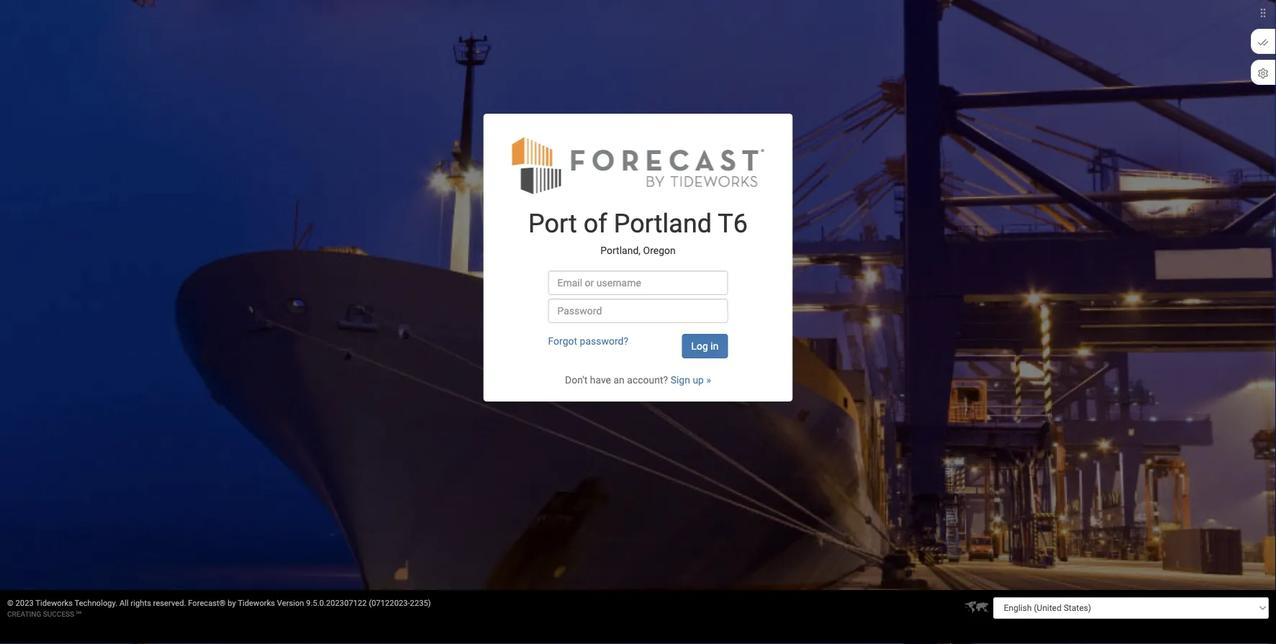 Task type: locate. For each thing, give the bounding box(es) containing it.
all
[[120, 599, 129, 608]]

tideworks right by
[[238, 599, 275, 608]]

forecast®
[[188, 599, 226, 608]]

tideworks up success at bottom left
[[35, 599, 73, 608]]

success
[[43, 610, 74, 619]]

version
[[277, 599, 304, 608]]

creating
[[7, 610, 41, 619]]

©
[[7, 599, 14, 608]]

in
[[711, 340, 719, 352]]

forgot password? log in
[[548, 335, 719, 352]]

technology.
[[75, 599, 118, 608]]

1 tideworks from the left
[[35, 599, 73, 608]]

℠
[[76, 610, 81, 619]]

by
[[228, 599, 236, 608]]

portland
[[614, 209, 712, 239]]

Password password field
[[548, 299, 729, 323]]

t6
[[718, 209, 748, 239]]

reserved.
[[153, 599, 186, 608]]

rights
[[131, 599, 151, 608]]

sign
[[671, 374, 691, 386]]

1 horizontal spatial tideworks
[[238, 599, 275, 608]]

0 horizontal spatial tideworks
[[35, 599, 73, 608]]

tideworks
[[35, 599, 73, 608], [238, 599, 275, 608]]

»
[[707, 374, 712, 386]]

Email or username text field
[[548, 271, 729, 295]]

up
[[693, 374, 704, 386]]

(07122023-
[[369, 599, 410, 608]]

portland,
[[601, 245, 641, 256]]

sign up » link
[[671, 374, 712, 386]]

2235)
[[410, 599, 431, 608]]

port of portland t6 portland, oregon
[[529, 209, 748, 256]]



Task type: vqa. For each thing, say whether or not it's contained in the screenshot.
Enter
no



Task type: describe. For each thing, give the bounding box(es) containing it.
forgot password? link
[[548, 335, 629, 347]]

2023
[[16, 599, 34, 608]]

don't
[[565, 374, 588, 386]]

log
[[692, 340, 709, 352]]

of
[[584, 209, 608, 239]]

an
[[614, 374, 625, 386]]

password?
[[580, 335, 629, 347]]

log in button
[[682, 334, 729, 359]]

forecast® by tideworks image
[[512, 135, 765, 195]]

account?
[[628, 374, 669, 386]]

2 tideworks from the left
[[238, 599, 275, 608]]

port
[[529, 209, 578, 239]]

oregon
[[644, 245, 676, 256]]

© 2023 tideworks technology. all rights reserved. forecast® by tideworks version 9.5.0.202307122 (07122023-2235) creating success ℠
[[7, 599, 431, 619]]

don't have an account? sign up »
[[565, 374, 712, 386]]

9.5.0.202307122
[[306, 599, 367, 608]]

have
[[590, 374, 611, 386]]

forgot
[[548, 335, 578, 347]]



